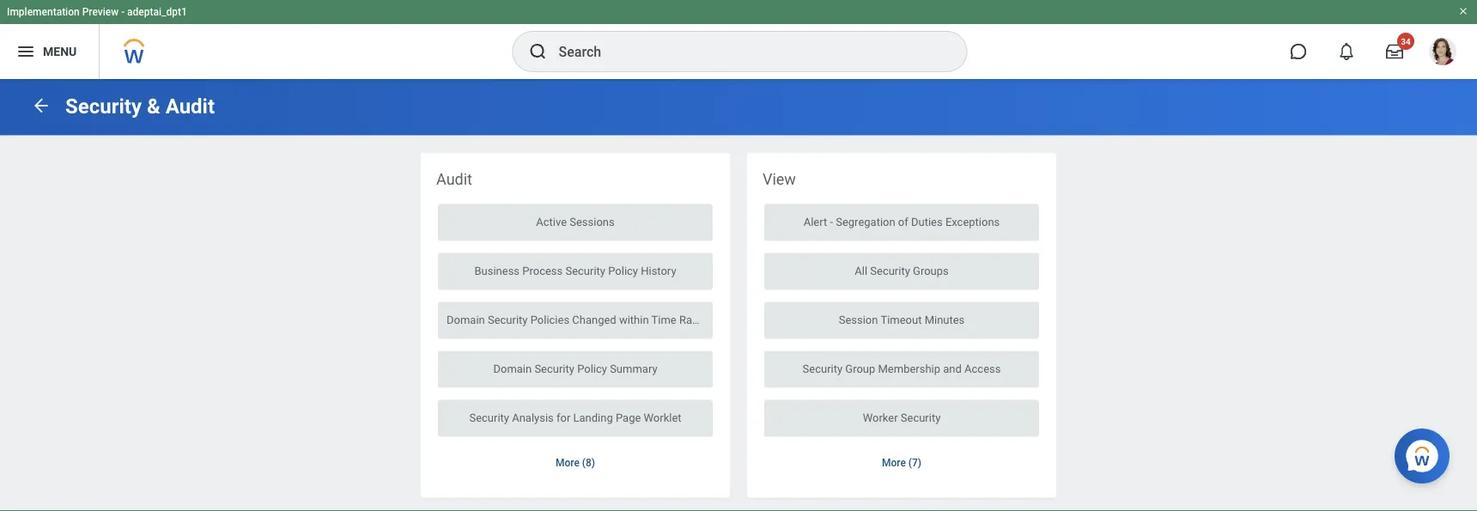 Task type: locate. For each thing, give the bounding box(es) containing it.
policy
[[608, 264, 638, 277], [577, 362, 607, 375]]

0 vertical spatial audit
[[166, 94, 215, 119]]

34 button
[[1376, 33, 1415, 70]]

active sessions
[[536, 215, 615, 228]]

audit
[[166, 94, 215, 119], [436, 170, 473, 188]]

business
[[475, 264, 520, 277]]

session timeout minutes link
[[765, 302, 1040, 339]]

more left (8)
[[556, 457, 580, 469]]

domain down business
[[447, 313, 485, 326]]

more (8) button
[[542, 447, 609, 479]]

more
[[556, 457, 580, 469], [882, 457, 906, 469]]

exceptions
[[946, 215, 1000, 228]]

more for view
[[882, 457, 906, 469]]

sessions
[[570, 215, 615, 228]]

1 horizontal spatial policy
[[608, 264, 638, 277]]

1 horizontal spatial domain
[[494, 362, 532, 375]]

policy left the history
[[608, 264, 638, 277]]

security left analysis
[[469, 411, 509, 424]]

more inside audit element
[[556, 457, 580, 469]]

0 horizontal spatial audit
[[166, 94, 215, 119]]

security left &
[[65, 94, 142, 119]]

search image
[[528, 41, 549, 62]]

1 vertical spatial policy
[[577, 362, 607, 375]]

0 vertical spatial policy
[[608, 264, 638, 277]]

group
[[846, 362, 876, 375]]

active sessions link
[[438, 204, 713, 241]]

domain for domain security policy summary
[[494, 362, 532, 375]]

and
[[944, 362, 962, 375]]

1 more from the left
[[556, 457, 580, 469]]

for
[[557, 411, 571, 424]]

(8)
[[582, 457, 595, 469]]

0 horizontal spatial domain
[[447, 313, 485, 326]]

1 horizontal spatial audit
[[436, 170, 473, 188]]

0 horizontal spatial more
[[556, 457, 580, 469]]

process
[[523, 264, 563, 277]]

-
[[121, 6, 125, 18], [830, 215, 833, 228]]

worklet
[[644, 411, 682, 424]]

(7)
[[909, 457, 922, 469]]

membership
[[879, 362, 941, 375]]

view element
[[748, 153, 1057, 499]]

domain security policies changed within time range
[[447, 313, 711, 326]]

analysis
[[512, 411, 554, 424]]

1 vertical spatial -
[[830, 215, 833, 228]]

range
[[680, 313, 711, 326]]

all security groups link
[[765, 253, 1040, 290]]

security right process
[[566, 264, 606, 277]]

1 vertical spatial audit
[[436, 170, 473, 188]]

changed
[[572, 313, 617, 326]]

0 vertical spatial -
[[121, 6, 125, 18]]

- inside alert - segregation of duties exceptions link
[[830, 215, 833, 228]]

history
[[641, 264, 677, 277]]

1 vertical spatial domain
[[494, 362, 532, 375]]

0 vertical spatial domain
[[447, 313, 485, 326]]

1 horizontal spatial -
[[830, 215, 833, 228]]

more (7)
[[882, 457, 922, 469]]

previous page image
[[31, 95, 52, 116]]

domain
[[447, 313, 485, 326], [494, 362, 532, 375]]

implementation
[[7, 6, 80, 18]]

implementation preview -   adeptai_dpt1
[[7, 6, 187, 18]]

domain security policy summary link
[[438, 351, 713, 388]]

business process security policy history link
[[438, 253, 713, 290]]

- right alert
[[830, 215, 833, 228]]

of
[[899, 215, 909, 228]]

active
[[536, 215, 567, 228]]

more (8)
[[556, 457, 595, 469]]

domain security policies changed within time range link
[[438, 302, 713, 339]]

within
[[619, 313, 649, 326]]

all security groups
[[855, 264, 949, 277]]

menu banner
[[0, 0, 1478, 79]]

policy left the summary
[[577, 362, 607, 375]]

2 more from the left
[[882, 457, 906, 469]]

security
[[65, 94, 142, 119], [566, 264, 606, 277], [871, 264, 911, 277], [488, 313, 528, 326], [535, 362, 575, 375], [803, 362, 843, 375], [469, 411, 509, 424], [901, 411, 941, 424]]

more inside the view "element"
[[882, 457, 906, 469]]

34
[[1402, 36, 1411, 46]]

- right 'preview'
[[121, 6, 125, 18]]

1 horizontal spatial more
[[882, 457, 906, 469]]

0 horizontal spatial -
[[121, 6, 125, 18]]

access
[[965, 362, 1001, 375]]

&
[[147, 94, 160, 119]]

more left '(7)'
[[882, 457, 906, 469]]

domain up analysis
[[494, 362, 532, 375]]



Task type: vqa. For each thing, say whether or not it's contained in the screenshot.
main content
no



Task type: describe. For each thing, give the bounding box(es) containing it.
landing
[[574, 411, 613, 424]]

security right all
[[871, 264, 911, 277]]

more for audit
[[556, 457, 580, 469]]

worker
[[863, 411, 898, 424]]

- inside menu banner
[[121, 6, 125, 18]]

security left the group
[[803, 362, 843, 375]]

menu button
[[0, 24, 99, 79]]

alert
[[804, 215, 828, 228]]

duties
[[912, 215, 943, 228]]

Search Workday  search field
[[559, 33, 932, 70]]

0 horizontal spatial policy
[[577, 362, 607, 375]]

groups
[[913, 264, 949, 277]]

security analysis for landing page worklet
[[469, 411, 682, 424]]

page
[[616, 411, 641, 424]]

session timeout minutes
[[839, 313, 965, 326]]

security group membership and access link
[[765, 351, 1040, 388]]

domain security policy summary
[[494, 362, 658, 375]]

inbox large image
[[1387, 43, 1404, 60]]

security analysis for landing page worklet link
[[438, 400, 713, 437]]

audit element
[[421, 153, 730, 499]]

segregation
[[836, 215, 896, 228]]

security & audit main content
[[0, 79, 1478, 511]]

security down policies
[[535, 362, 575, 375]]

close environment banner image
[[1459, 6, 1469, 16]]

more (7) button
[[869, 447, 936, 479]]

security right worker on the right bottom of the page
[[901, 411, 941, 424]]

security group membership and access
[[803, 362, 1001, 375]]

timeout
[[881, 313, 922, 326]]

justify image
[[15, 41, 36, 62]]

time
[[652, 313, 677, 326]]

security & audit
[[65, 94, 215, 119]]

adeptai_dpt1
[[127, 6, 187, 18]]

minutes
[[925, 313, 965, 326]]

summary
[[610, 362, 658, 375]]

alert - segregation of duties exceptions link
[[765, 204, 1040, 241]]

session
[[839, 313, 878, 326]]

business process security policy history
[[475, 264, 677, 277]]

policies
[[531, 313, 570, 326]]

profile logan mcneil image
[[1430, 38, 1457, 69]]

notifications large image
[[1339, 43, 1356, 60]]

preview
[[82, 6, 119, 18]]

alert - segregation of duties exceptions
[[804, 215, 1000, 228]]

all
[[855, 264, 868, 277]]

view
[[763, 170, 796, 188]]

security left policies
[[488, 313, 528, 326]]

worker security link
[[765, 400, 1040, 437]]

worker security
[[863, 411, 941, 424]]

domain for domain security policies changed within time range
[[447, 313, 485, 326]]

menu
[[43, 44, 77, 59]]



